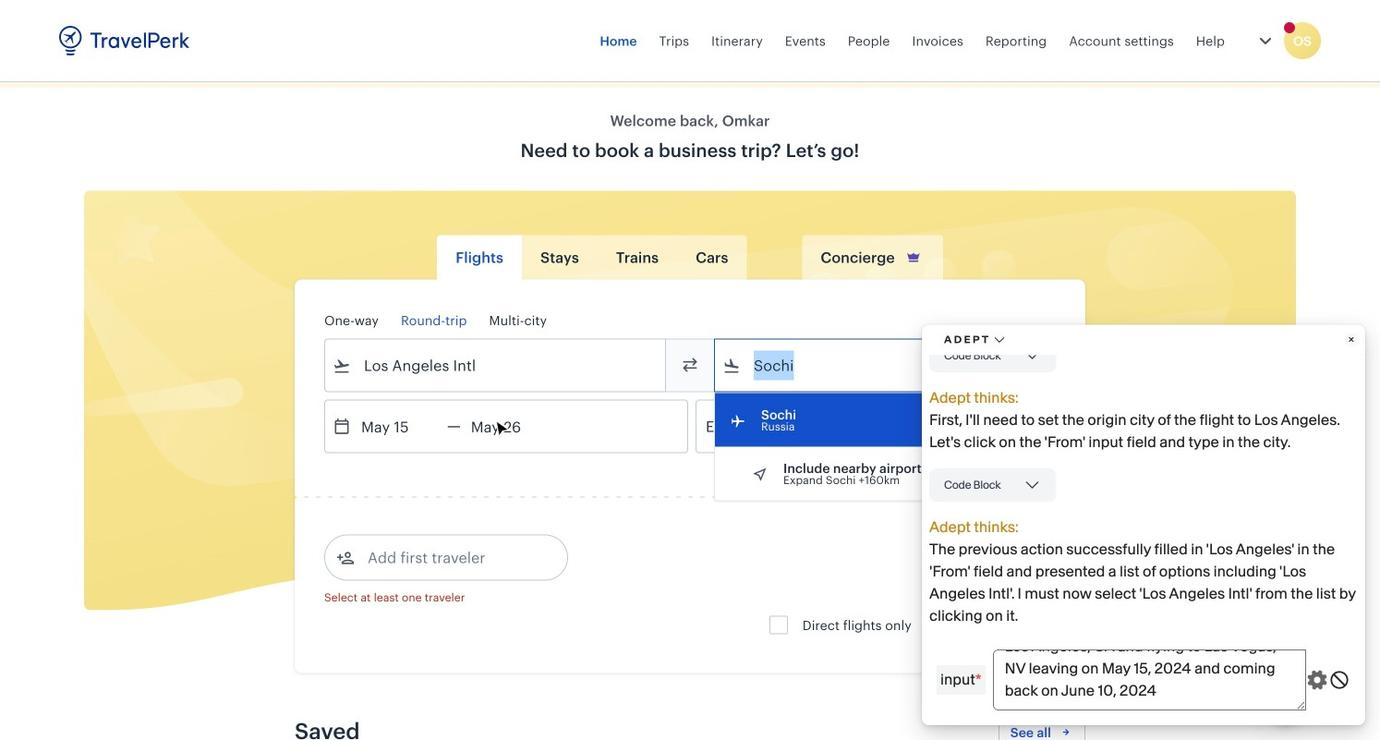 Task type: locate. For each thing, give the bounding box(es) containing it.
To search field
[[741, 351, 1032, 380]]



Task type: describe. For each thing, give the bounding box(es) containing it.
From search field
[[351, 351, 641, 380]]

Add first traveler search field
[[355, 543, 547, 573]]

Depart text field
[[351, 401, 447, 452]]

Return text field
[[461, 401, 557, 452]]



